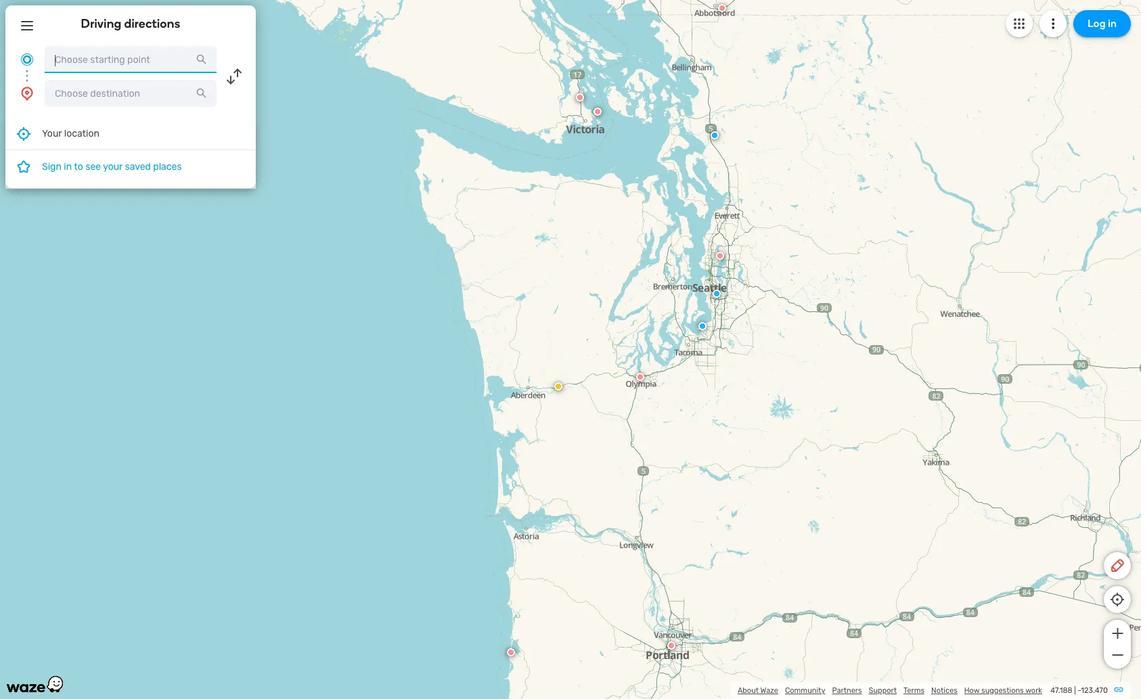 Task type: vqa. For each thing, say whether or not it's contained in the screenshot.
the topmost McDowell
no



Task type: describe. For each thing, give the bounding box(es) containing it.
hazard image
[[554, 382, 563, 391]]

link image
[[1114, 684, 1124, 695]]

support link
[[869, 686, 897, 695]]

work
[[1026, 686, 1042, 695]]

terms link
[[904, 686, 925, 695]]

community link
[[785, 686, 825, 695]]

current location image
[[19, 51, 35, 68]]

0 vertical spatial road closed image
[[718, 4, 726, 12]]

driving directions
[[81, 16, 180, 31]]

47.188
[[1051, 686, 1073, 695]]

partners link
[[832, 686, 862, 695]]

1 vertical spatial police image
[[699, 322, 707, 330]]

1 vertical spatial road closed image
[[507, 648, 515, 657]]

how
[[964, 686, 980, 695]]

recenter image
[[16, 126, 32, 142]]

partners
[[832, 686, 862, 695]]

how suggestions work link
[[964, 686, 1042, 695]]

pencil image
[[1109, 558, 1126, 574]]

about
[[738, 686, 759, 695]]

-
[[1078, 686, 1081, 695]]

police image
[[713, 290, 721, 298]]

zoom in image
[[1109, 625, 1126, 642]]

about waze community partners support terms notices how suggestions work
[[738, 686, 1042, 695]]



Task type: locate. For each thing, give the bounding box(es) containing it.
Choose destination text field
[[45, 80, 217, 107]]

Choose starting point text field
[[45, 46, 217, 73]]

0 horizontal spatial road closed image
[[507, 648, 515, 657]]

zoom out image
[[1109, 647, 1126, 663]]

road closed image
[[718, 4, 726, 12], [507, 648, 515, 657]]

police image
[[711, 131, 719, 139], [699, 322, 707, 330]]

community
[[785, 686, 825, 695]]

terms
[[904, 686, 925, 695]]

suggestions
[[982, 686, 1024, 695]]

location image
[[19, 85, 35, 102]]

directions
[[124, 16, 180, 31]]

star image
[[16, 158, 32, 175]]

list box
[[5, 118, 256, 188]]

about waze link
[[738, 686, 778, 695]]

notices link
[[931, 686, 958, 695]]

waze
[[761, 686, 778, 695]]

1 horizontal spatial road closed image
[[718, 4, 726, 12]]

47.188 | -123.470
[[1051, 686, 1108, 695]]

driving
[[81, 16, 121, 31]]

0 horizontal spatial police image
[[699, 322, 707, 330]]

1 horizontal spatial police image
[[711, 131, 719, 139]]

0 vertical spatial police image
[[711, 131, 719, 139]]

notices
[[931, 686, 958, 695]]

|
[[1074, 686, 1076, 695]]

support
[[869, 686, 897, 695]]

123.470
[[1081, 686, 1108, 695]]

road closed image
[[576, 93, 584, 102], [594, 108, 602, 116], [716, 252, 724, 260], [636, 373, 644, 381], [667, 642, 676, 650]]



